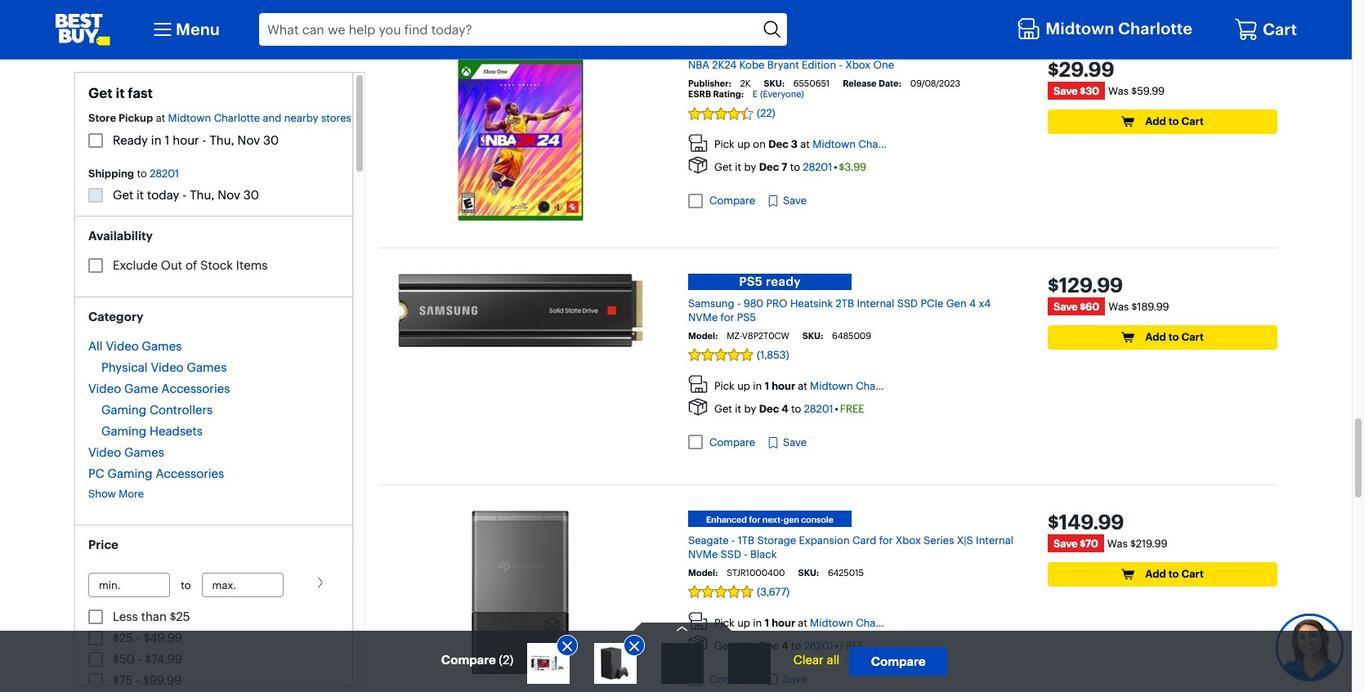 Task type: vqa. For each thing, say whether or not it's contained in the screenshot.
'4' to the top
yes



Task type: locate. For each thing, give the bounding box(es) containing it.
add to cart down $59.99
[[1145, 115, 1204, 128]]

4
[[970, 297, 976, 310], [782, 402, 789, 415], [782, 639, 789, 652]]

remove from compare tray image
[[626, 638, 642, 655]]

1 vertical spatial add to cart
[[1145, 331, 1204, 344]]

(
[[499, 652, 503, 668]]

pick left on
[[715, 138, 735, 151]]

2 vertical spatial add
[[1145, 568, 1166, 581]]

cart icon image
[[1234, 17, 1259, 42]]

2 compare checkbox from the top
[[688, 435, 703, 450]]

less
[[113, 609, 138, 624]]

1 vertical spatial model:
[[688, 568, 718, 579]]

$50 - $74.99
[[113, 651, 182, 667]]

internal inside seagate - 1tb storage expansion card for xbox series x|s internal nvme ssd - black
[[976, 534, 1014, 547]]

2 vertical spatial 1
[[765, 617, 769, 630]]

- left "980"
[[737, 297, 741, 310]]

2 add to cart from the top
[[1145, 331, 1204, 344]]

add for $129.99
[[1145, 331, 1166, 344]]

30 down and
[[263, 132, 279, 148]]

2 pick from the top
[[715, 379, 735, 393]]

gaming up more
[[107, 466, 153, 481]]

up up the get it by dec 4 to
[[738, 617, 750, 630]]

compare right the all
[[871, 654, 926, 670]]

)
[[510, 652, 514, 668]]

1 horizontal spatial ssd
[[897, 297, 918, 310]]

$25
[[170, 609, 190, 624], [113, 630, 133, 645]]

2 vertical spatial hour
[[772, 617, 796, 630]]

save button down get it by dec 4 to 28201 • free
[[767, 435, 807, 451]]

1 by from the top
[[744, 160, 756, 173]]

Maximum Price text field
[[202, 573, 284, 597]]

by for $149.99
[[744, 639, 756, 652]]

gaming headsets link
[[101, 423, 203, 439]]

get it by dec 4 to 28201 • free
[[715, 402, 865, 415]]

$75 - $99.99
[[113, 672, 182, 688]]

games up controllers
[[187, 360, 227, 375]]

add to cart down $219.99
[[1145, 568, 1204, 581]]

0 vertical spatial games
[[142, 338, 182, 354]]

x|s
[[957, 534, 973, 547]]

0 horizontal spatial xbox
[[845, 58, 871, 71]]

nov down midtown charlotte and nearby stores button
[[238, 132, 260, 148]]

28201 button
[[150, 166, 179, 180]]

was right $60
[[1109, 300, 1129, 313]]

2 vertical spatial by
[[744, 639, 756, 652]]

• left $3.99
[[834, 160, 838, 173]]

save button down 7 at the right of the page
[[767, 193, 807, 209]]

2 by from the top
[[744, 402, 756, 415]]

mz-
[[727, 330, 742, 342]]

was right $30
[[1109, 84, 1129, 97]]

30 up items
[[243, 187, 259, 203]]

2 vertical spatial sku:
[[798, 568, 819, 579]]

1 vertical spatial save button
[[767, 435, 807, 451]]

in down (1,853)
[[753, 379, 762, 393]]

2k24
[[712, 58, 737, 71]]

cart link
[[1234, 17, 1297, 42]]

in for $129.99
[[753, 379, 762, 393]]

0 vertical spatial was
[[1109, 84, 1129, 97]]

$29.99
[[1048, 57, 1115, 82]]

x4
[[979, 297, 991, 310]]

2 vertical spatial gaming
[[107, 466, 153, 481]]

midtown up • free
[[810, 617, 853, 630]]

1 vertical spatial 1
[[765, 379, 769, 393]]

2 vertical spatial in
[[753, 617, 762, 630]]

• for $3.99
[[834, 160, 838, 173]]

1 vertical spatial •
[[835, 402, 839, 415]]

v8p2t0cw
[[742, 330, 789, 342]]

model: down seagate
[[688, 568, 718, 579]]

up down the mz-
[[738, 379, 750, 393]]

1 vertical spatial in
[[753, 379, 762, 393]]

2 vertical spatial •
[[835, 639, 839, 652]]

gaming controllers link
[[101, 402, 213, 418]]

1 vertical spatial nvme
[[688, 548, 718, 561]]

menu button
[[150, 16, 220, 43]]

charlotte
[[1118, 18, 1193, 38], [214, 111, 260, 124], [859, 138, 905, 151], [856, 379, 902, 393], [856, 617, 902, 630]]

midtown for get it by dec 4 to 28201 • free
[[810, 379, 853, 393]]

get for get it fast
[[88, 84, 113, 101]]

pick up the get it by dec 4 to
[[715, 617, 735, 630]]

save button down clear
[[767, 672, 807, 688]]

in right ready
[[151, 132, 162, 148]]

xbox
[[845, 58, 871, 71], [896, 534, 921, 547]]

1 horizontal spatial $25
[[170, 609, 190, 624]]

charlotte left and
[[214, 111, 260, 124]]

1 model: from the top
[[688, 330, 718, 342]]

0 vertical spatial free
[[840, 402, 865, 415]]

0 vertical spatial 4
[[970, 297, 976, 310]]

up for $129.99
[[738, 379, 750, 393]]

- inside samsung - 980 pro heatsink 2tb internal ssd pcie gen 4 x4 nvme for ps5
[[737, 297, 741, 310]]

0 vertical spatial add to cart
[[1145, 115, 1204, 128]]

pick up in 1 hour at midtown charlotte up clear
[[715, 617, 902, 630]]

nba 2k24 kobe bryant edition - xbox one - front_zoom image
[[457, 58, 584, 222]]

accessories down headsets
[[156, 466, 224, 481]]

nvme down seagate
[[688, 548, 718, 561]]

dec for get it by dec 4 to
[[759, 639, 779, 652]]

1 add from the top
[[1145, 115, 1166, 128]]

0 vertical spatial up
[[738, 138, 750, 151]]

thu, down store pickup at midtown charlotte and nearby stores
[[210, 132, 234, 148]]

3 by from the top
[[744, 639, 756, 652]]

model: left the mz-
[[688, 330, 718, 342]]

-
[[839, 58, 843, 71], [202, 132, 206, 148], [183, 187, 187, 203], [737, 297, 741, 310], [732, 534, 735, 547], [744, 548, 748, 561], [136, 630, 140, 645], [138, 651, 142, 667], [136, 672, 140, 688]]

0 vertical spatial nov
[[238, 132, 260, 148]]

0 vertical spatial hour
[[173, 132, 199, 148]]

add to cart button down $219.99
[[1048, 563, 1278, 587]]

1 horizontal spatial for
[[879, 534, 893, 547]]

28201 up the 'today'
[[150, 166, 179, 180]]

4 inside samsung - 980 pro heatsink 2tb internal ssd pcie gen 4 x4 nvme for ps5
[[970, 297, 976, 310]]

2 add from the top
[[1145, 331, 1166, 344]]

xbox up 'release'
[[845, 58, 871, 71]]

1 vertical spatial free
[[840, 639, 865, 652]]

1 up get it by dec 4 to 28201 • free
[[765, 379, 769, 393]]

2 nvme from the top
[[688, 548, 718, 561]]

• up the all
[[835, 639, 839, 652]]

2 up from the top
[[738, 379, 750, 393]]

•
[[834, 160, 838, 173], [835, 402, 839, 415], [835, 639, 839, 652]]

cart
[[1263, 19, 1297, 39], [1182, 115, 1204, 128], [1182, 331, 1204, 344], [1182, 568, 1204, 581]]

2 model: from the top
[[688, 568, 718, 579]]

midtown charlotte button down (1,853) link in the bottom of the page
[[810, 379, 902, 393]]

physical
[[101, 360, 148, 375]]

(everyone)
[[760, 89, 804, 100]]

add to cart button
[[1048, 110, 1278, 134], [1048, 326, 1278, 350], [1048, 563, 1278, 587]]

exclude out of stock items link
[[113, 258, 268, 273]]

hour
[[173, 132, 199, 148], [772, 379, 796, 393], [772, 617, 796, 630]]

edition
[[802, 58, 836, 71]]

was right $70
[[1108, 537, 1128, 550]]

0 vertical spatial $25
[[170, 609, 190, 624]]

it for get it by dec 4 to 28201 • free
[[735, 402, 742, 415]]

28201 button down (1,853) link in the bottom of the page
[[804, 402, 834, 415]]

nvme down "samsung"
[[688, 311, 718, 324]]

midtown inside dropdown button
[[1046, 18, 1115, 38]]

1 vertical spatial $25
[[113, 630, 133, 645]]

28201 button down pick up on dec 3 at midtown charlotte
[[803, 160, 832, 173]]

samsung - 980 pro heatsink 2tb internal ssd pcie gen 4 x4 nvme for ps5 - front_zoom image
[[398, 274, 643, 348]]

get for get it by dec 7 to 28201 • $3.99
[[715, 160, 732, 173]]

than
[[141, 609, 167, 624]]

add to cart button for $29.99
[[1048, 110, 1278, 134]]

0 vertical spatial internal
[[857, 297, 895, 310]]

in for $149.99
[[753, 617, 762, 630]]

1 vertical spatial internal
[[976, 534, 1014, 547]]

compare down get it by dec 4 to 28201 • free
[[710, 435, 755, 448]]

more
[[119, 487, 144, 500]]

0 horizontal spatial ssd
[[721, 548, 741, 561]]

cart for $29.99
[[1182, 115, 1204, 128]]

1 up the get it by dec 4 to
[[765, 617, 769, 630]]

midtown up $3.99
[[813, 138, 856, 151]]

1 vertical spatial add
[[1145, 331, 1166, 344]]

compared items element
[[527, 635, 787, 684]]

1 vertical spatial pick up in 1 hour at midtown charlotte
[[715, 617, 902, 630]]

2 vertical spatial midtown charlotte button
[[810, 617, 902, 630]]

add down $189.99
[[1145, 331, 1166, 344]]

ready
[[113, 132, 148, 148]]

1 pick up in 1 hour at midtown charlotte from the top
[[715, 379, 902, 393]]

nvme inside seagate - 1tb storage expansion card for xbox series x|s internal nvme ssd - black
[[688, 548, 718, 561]]

get it today - thu, nov 30
[[113, 187, 259, 203]]

add down $59.99
[[1145, 115, 1166, 128]]

sku: down 'bryant'
[[764, 78, 785, 89]]

2 vertical spatial pick
[[715, 617, 735, 630]]

add to cart for $29.99
[[1145, 115, 1204, 128]]

$30
[[1080, 84, 1100, 97]]

1 nvme from the top
[[688, 311, 718, 324]]

1 vertical spatial ssd
[[721, 548, 741, 561]]

was
[[1109, 84, 1129, 97], [1109, 300, 1129, 313], [1108, 537, 1128, 550]]

0 vertical spatial •
[[834, 160, 838, 173]]

2 vertical spatial was
[[1108, 537, 1128, 550]]

internal
[[857, 297, 895, 310], [976, 534, 1014, 547]]

get it by dec 7 to 28201 • $3.99
[[715, 160, 867, 173]]

compare left (
[[441, 652, 496, 668]]

show
[[88, 487, 116, 500]]

save left $60
[[1054, 300, 1078, 313]]

1 vertical spatial midtown charlotte button
[[810, 379, 902, 393]]

dec down (1,853)
[[759, 402, 779, 415]]

28201 down pick up on dec 3 at midtown charlotte
[[803, 160, 832, 173]]

1 vertical spatial add to cart button
[[1048, 326, 1278, 350]]

2 pick up in 1 hour at midtown charlotte from the top
[[715, 617, 902, 630]]

1 vertical spatial for
[[879, 534, 893, 547]]

Compare checkbox
[[688, 193, 703, 208], [688, 435, 703, 450]]

save left $70
[[1054, 537, 1078, 550]]

28201 down (1,853) link in the bottom of the page
[[804, 402, 834, 415]]

at right the pickup
[[156, 111, 165, 124]]

midtown charlotte button up $3.99
[[813, 138, 905, 151]]

0 vertical spatial 28201 button
[[803, 160, 832, 173]]

model: for $149.99
[[688, 568, 718, 579]]

(22)
[[757, 106, 776, 119]]

accessories
[[162, 381, 230, 396], [156, 466, 224, 481]]

midtown charlotte
[[1046, 18, 1193, 38]]

pick up in 1 hour at midtown charlotte for $149.99
[[715, 617, 902, 630]]

xbox inside seagate - 1tb storage expansion card for xbox series x|s internal nvme ssd - black
[[896, 534, 921, 547]]

28201 button
[[803, 160, 832, 173], [804, 402, 834, 415]]

games up physical video games link
[[142, 338, 182, 354]]

2 save button from the top
[[767, 435, 807, 451]]

1 compare checkbox from the top
[[688, 193, 703, 208]]

at right 3
[[801, 138, 810, 151]]

• down (1,853) link in the bottom of the page
[[835, 402, 839, 415]]

1 vertical spatial hour
[[772, 379, 796, 393]]

2 add to cart button from the top
[[1048, 326, 1278, 350]]

gaming up video games link
[[101, 423, 146, 439]]

3 add to cart from the top
[[1145, 568, 1204, 581]]

0 vertical spatial model:
[[688, 330, 718, 342]]

0 vertical spatial save button
[[767, 193, 807, 209]]

charlotte down (1,853) link in the bottom of the page
[[856, 379, 902, 393]]

Minimum Price text field
[[88, 573, 170, 597]]

1 vertical spatial games
[[187, 360, 227, 375]]

get
[[88, 84, 113, 101], [715, 160, 732, 173], [113, 187, 133, 203], [715, 402, 732, 415], [715, 639, 732, 652]]

nov
[[238, 132, 260, 148], [218, 187, 240, 203]]

games
[[142, 338, 182, 354], [187, 360, 227, 375], [124, 445, 164, 460]]

1 vertical spatial by
[[744, 402, 756, 415]]

0 vertical spatial by
[[744, 160, 756, 173]]

of
[[186, 258, 197, 273]]

was for $29.99
[[1109, 84, 1129, 97]]

midtown charlotte button
[[813, 138, 905, 151], [810, 379, 902, 393], [810, 617, 902, 630]]

28201 button for free
[[804, 402, 834, 415]]

ps5 ready image
[[566, 270, 974, 294]]

midtown up $29.99
[[1046, 18, 1115, 38]]

physical video games link
[[101, 360, 227, 375]]

in
[[151, 132, 162, 148], [753, 379, 762, 393], [753, 617, 762, 630]]

2 vertical spatial 4
[[782, 639, 789, 652]]

1 vertical spatial xbox
[[896, 534, 921, 547]]

for right "card"
[[879, 534, 893, 547]]

dec for get it by dec 4 to 28201 • free
[[759, 402, 779, 415]]

midtown
[[1046, 18, 1115, 38], [168, 111, 211, 124], [813, 138, 856, 151], [810, 379, 853, 393], [810, 617, 853, 630]]

add down $219.99
[[1145, 568, 1166, 581]]

pick up in 1 hour at midtown charlotte up get it by dec 4 to 28201 • free
[[715, 379, 902, 393]]

add to cart button down $59.99
[[1048, 110, 1278, 134]]

3 pick from the top
[[715, 617, 735, 630]]

1 vertical spatial up
[[738, 379, 750, 393]]

gen
[[946, 297, 967, 310]]

save button for $129.99
[[767, 435, 807, 451]]

midtown down (1,853) link in the bottom of the page
[[810, 379, 853, 393]]

1 vertical spatial compare checkbox
[[688, 435, 703, 450]]

pick up in 1 hour at midtown charlotte for $129.99
[[715, 379, 902, 393]]

charlotte up • free
[[856, 617, 902, 630]]

hour for $129.99
[[772, 379, 796, 393]]

xbox left series
[[896, 534, 921, 547]]

2k
[[740, 78, 751, 89]]

3 up from the top
[[738, 617, 750, 630]]

for left ps5
[[721, 311, 734, 324]]

28201
[[803, 160, 832, 173], [150, 166, 179, 180], [804, 402, 834, 415]]

gaming down game
[[101, 402, 146, 418]]

(1,853)
[[757, 348, 789, 361]]

1 vertical spatial was
[[1109, 300, 1129, 313]]

0 horizontal spatial internal
[[857, 297, 895, 310]]

0 vertical spatial add
[[1145, 115, 1166, 128]]

2 vertical spatial add to cart
[[1145, 568, 1204, 581]]

$50 - $74.99 checkbox
[[88, 652, 103, 667]]

dec for pick up on dec 3 at midtown charlotte
[[769, 138, 789, 151]]

Ready in 1 hour - Thu, Nov 30 checkbox
[[88, 133, 103, 148]]

cart for $129.99
[[1182, 331, 1204, 344]]

hour up get it by dec 4 to 28201 • free
[[772, 379, 796, 393]]

thu, right the 'today'
[[190, 187, 215, 203]]

sku: down heatsink
[[803, 330, 823, 342]]

hour down (3,677)
[[772, 617, 796, 630]]

dec left 3
[[769, 138, 789, 151]]

charlotte up $3.99
[[859, 138, 905, 151]]

shipping
[[88, 166, 134, 180]]

midtown for get it by dec 4 to
[[810, 617, 853, 630]]

1 vertical spatial sku:
[[803, 330, 823, 342]]

1 vertical spatial 28201 button
[[804, 402, 834, 415]]

09/08/2023
[[910, 78, 961, 89]]

ssd inside samsung - 980 pro heatsink 2tb internal ssd pcie gen 4 x4 nvme for ps5
[[897, 297, 918, 310]]

1 vertical spatial pick
[[715, 379, 735, 393]]

samsung
[[688, 297, 735, 310]]

it for get it by dec 7 to 28201 • $3.99
[[735, 160, 742, 173]]

3 add from the top
[[1145, 568, 1166, 581]]

1 horizontal spatial internal
[[976, 534, 1014, 547]]

2 vertical spatial add to cart button
[[1048, 563, 1278, 587]]

internal right x|s
[[976, 534, 1014, 547]]

1 pick from the top
[[715, 138, 735, 151]]

0 vertical spatial pick up in 1 hour at midtown charlotte
[[715, 379, 902, 393]]

sku: down the expansion
[[798, 568, 819, 579]]

sku: for $129.99
[[803, 330, 823, 342]]

3 add to cart button from the top
[[1048, 563, 1278, 587]]

up left on
[[738, 138, 750, 151]]

1 horizontal spatial xbox
[[896, 534, 921, 547]]

28201 button for $3.99
[[803, 160, 832, 173]]

0 vertical spatial compare checkbox
[[688, 193, 703, 208]]

1 add to cart from the top
[[1145, 115, 1204, 128]]

at
[[156, 111, 165, 124], [801, 138, 810, 151], [798, 379, 807, 393], [798, 617, 807, 630]]

ssd down 1tb
[[721, 548, 741, 561]]

games down gaming headsets link
[[124, 445, 164, 460]]

release date:
[[843, 78, 902, 89]]

0 vertical spatial accessories
[[162, 381, 230, 396]]

(1,853) link
[[688, 348, 1022, 362]]

$50 - $74.99 link
[[113, 651, 182, 667]]

0 vertical spatial ssd
[[897, 297, 918, 310]]

ssd left pcie
[[897, 297, 918, 310]]

model:
[[688, 330, 718, 342], [688, 568, 718, 579]]

hour up 28201 button
[[173, 132, 199, 148]]

0 vertical spatial xbox
[[845, 58, 871, 71]]

2 free from the top
[[840, 639, 865, 652]]

2 vertical spatial save button
[[767, 672, 807, 688]]

0 vertical spatial nvme
[[688, 311, 718, 324]]

add to cart button for $129.99
[[1048, 326, 1278, 350]]

apply price range image
[[314, 576, 327, 589]]

sku: for $149.99
[[798, 568, 819, 579]]

add to cart down $189.99
[[1145, 331, 1204, 344]]

compare right compare option on the right of the page
[[710, 672, 755, 686]]

2 vertical spatial games
[[124, 445, 164, 460]]

pick down the mz-
[[715, 379, 735, 393]]

0 vertical spatial 30
[[263, 132, 279, 148]]

0 vertical spatial pick
[[715, 138, 735, 151]]

midtown up ready in 1 hour - thu, nov 30
[[168, 111, 211, 124]]

enhanced for next gen console image
[[566, 507, 974, 532]]

internal right '2tb'
[[857, 297, 895, 310]]

add to cart button for $149.99
[[1048, 563, 1278, 587]]

1 vertical spatial 30
[[243, 187, 259, 203]]

$129.99
[[1048, 273, 1123, 298]]

charlotte up $59.99
[[1118, 18, 1193, 38]]

1 vertical spatial accessories
[[156, 466, 224, 481]]

add to cart button down $189.99
[[1048, 326, 1278, 350]]

it
[[116, 84, 125, 101], [735, 160, 742, 173], [137, 187, 144, 203], [735, 402, 742, 415], [735, 639, 742, 652]]

0 vertical spatial add to cart button
[[1048, 110, 1278, 134]]

at up get it by dec 4 to 28201 • free
[[798, 379, 807, 393]]

e
[[753, 89, 758, 100]]

free
[[840, 402, 865, 415], [840, 639, 865, 652]]

midtown for get it by dec 7 to 28201 • $3.99
[[813, 138, 856, 151]]

2 vertical spatial up
[[738, 617, 750, 630]]

show more button
[[88, 487, 144, 501]]

Exclude Out of Stock Items checkbox
[[88, 258, 103, 273]]

ssd inside seagate - 1tb storage expansion card for xbox series x|s internal nvme ssd - black
[[721, 548, 741, 561]]

1 add to cart button from the top
[[1048, 110, 1278, 134]]

card
[[853, 534, 877, 547]]

0 vertical spatial thu,
[[210, 132, 234, 148]]

1 vertical spatial 4
[[782, 402, 789, 415]]

0 vertical spatial for
[[721, 311, 734, 324]]

bryant
[[767, 58, 799, 71]]

0 horizontal spatial for
[[721, 311, 734, 324]]

add for $149.99
[[1145, 568, 1166, 581]]

ssd
[[897, 297, 918, 310], [721, 548, 741, 561]]

3 save button from the top
[[767, 672, 807, 688]]

compare for 1st compare checkbox
[[710, 194, 755, 207]]



Task type: describe. For each thing, give the bounding box(es) containing it.
best buy help human beacon image
[[1275, 613, 1344, 682]]

exclude out of stock items
[[113, 258, 268, 273]]

seagate - 1tb storage expansion card for xbox series x|s internal nvme ssd - black - front_zoom image
[[472, 511, 569, 675]]

Less than $25 checkbox
[[88, 609, 103, 624]]

$74.99
[[145, 651, 182, 667]]

6485009
[[832, 330, 872, 342]]

video games link
[[88, 445, 164, 460]]

$99.99
[[143, 672, 182, 688]]

midtown charlotte button for $129.99
[[810, 379, 902, 393]]

0 vertical spatial sku:
[[764, 78, 785, 89]]

(22) link
[[688, 106, 1022, 120]]

1 for $149.99
[[765, 617, 769, 630]]

0 horizontal spatial $25
[[113, 630, 133, 645]]

dec for get it by dec 7 to 28201 • $3.99
[[759, 160, 779, 173]]

28201 for pick up in
[[804, 402, 834, 415]]

compare link
[[850, 647, 948, 676]]

it for get it by dec 4 to
[[735, 639, 742, 652]]

esrb
[[688, 89, 711, 100]]

items
[[236, 258, 268, 273]]

e (everyone)
[[753, 89, 804, 100]]

nvme inside samsung - 980 pro heatsink 2tb internal ssd pcie gen 4 x4 nvme for ps5
[[688, 311, 718, 324]]

1 free from the top
[[840, 402, 865, 415]]

hour for $149.99
[[772, 617, 796, 630]]

charlotte for get it by dec 7 to 28201 • $3.99
[[859, 138, 905, 151]]

pcie
[[921, 297, 944, 310]]

was for $149.99
[[1108, 537, 1128, 550]]

and
[[263, 111, 282, 124]]

0 vertical spatial 1
[[165, 132, 170, 148]]

- down 1tb
[[744, 548, 748, 561]]

price
[[88, 537, 119, 552]]

0 vertical spatial gaming
[[101, 402, 146, 418]]

nba
[[688, 58, 710, 71]]

28201 for pick up on
[[803, 160, 832, 173]]

1 for $129.99
[[765, 379, 769, 393]]

4 for $149.99
[[782, 639, 789, 652]]

store pickup at midtown charlotte and nearby stores
[[88, 111, 351, 124]]

video up pc
[[88, 445, 121, 460]]

shipping to 28201
[[88, 166, 179, 180]]

stjr1000400
[[727, 568, 785, 579]]

compare ( 2 )
[[441, 652, 514, 668]]

save $70
[[1054, 537, 1099, 550]]

4 for $129.99
[[782, 402, 789, 415]]

less than $25
[[113, 609, 190, 624]]

save left $30
[[1054, 84, 1078, 97]]

out
[[161, 258, 182, 273]]

$25 - $49.99 checkbox
[[88, 631, 103, 645]]

availability
[[88, 228, 153, 244]]

7
[[782, 160, 788, 173]]

$189.99
[[1132, 300, 1170, 313]]

clear
[[794, 652, 824, 668]]

menu
[[176, 19, 220, 39]]

1tb
[[738, 534, 755, 547]]

compare for second compare checkbox from the top
[[710, 435, 755, 448]]

series
[[924, 534, 954, 547]]

at for get it by dec 4 to 28201 • free
[[798, 379, 807, 393]]

pick for $149.99
[[715, 617, 735, 630]]

release
[[843, 78, 877, 89]]

charlotte for get it by dec 4 to
[[856, 617, 902, 630]]

save button for $149.99
[[767, 672, 807, 688]]

1 vertical spatial gaming
[[101, 423, 146, 439]]

- right the $75
[[136, 672, 140, 688]]

1 up from the top
[[738, 138, 750, 151]]

less than $25 link
[[113, 609, 190, 624]]

$49.99
[[144, 630, 182, 645]]

get for get it by dec 4 to
[[715, 639, 732, 652]]

heatsink
[[790, 297, 833, 310]]

sony - playstation 5 slim console – marvel's spider-man 2 bundle (full game download included) - white image
[[531, 647, 564, 680]]

model: for $129.99
[[688, 330, 718, 342]]

all video games physical video games video game accessories gaming controllers gaming headsets video games pc gaming accessories show more
[[88, 338, 230, 500]]

2
[[503, 652, 510, 668]]

was $219.99
[[1108, 537, 1168, 550]]

show less compare details image
[[676, 623, 688, 635]]

- up $50 - $74.99
[[136, 630, 140, 645]]

headsets
[[150, 423, 203, 439]]

6425015
[[828, 568, 864, 579]]

(3,677)
[[757, 585, 790, 598]]

cart for $149.99
[[1182, 568, 1204, 581]]

at for get it by dec 7 to 28201 • $3.99
[[801, 138, 810, 151]]

Type to search. Navigate forward to hear suggestions text field
[[259, 13, 759, 46]]

0 vertical spatial in
[[151, 132, 162, 148]]

clear all button
[[794, 652, 840, 668]]

1 vertical spatial nov
[[218, 187, 240, 203]]

add to cart for $149.99
[[1145, 568, 1204, 581]]

clear all
[[794, 652, 840, 668]]

compare tray element
[[0, 623, 1364, 692]]

it for get it fast
[[116, 84, 125, 101]]

$75
[[113, 672, 133, 688]]

video down physical
[[88, 381, 121, 396]]

by for $129.99
[[744, 402, 756, 415]]

charlotte inside midtown charlotte dropdown button
[[1118, 18, 1193, 38]]

• for free
[[835, 402, 839, 415]]

980
[[744, 297, 764, 310]]

0 horizontal spatial 30
[[243, 187, 259, 203]]

midtown charlotte button
[[1017, 14, 1197, 45]]

fast
[[128, 84, 153, 101]]

$75 - $99.99 checkbox
[[88, 673, 103, 688]]

remove from compare tray image
[[559, 638, 575, 655]]

charlotte for get it by dec 4 to 28201 • free
[[856, 379, 902, 393]]

internal inside samsung - 980 pro heatsink 2tb internal ssd pcie gen 4 x4 nvme for ps5
[[857, 297, 895, 310]]

nearby
[[284, 111, 318, 124]]

pc gaming accessories link
[[88, 466, 224, 481]]

for inside seagate - 1tb storage expansion card for xbox series x|s internal nvme ssd - black
[[879, 534, 893, 547]]

pickup
[[119, 111, 153, 124]]

$149.99
[[1048, 510, 1124, 535]]

microsoft - xbox series x 1tb console - black image
[[598, 647, 631, 680]]

- right the 'today'
[[183, 187, 187, 203]]

3
[[791, 138, 798, 151]]

pick for $129.99
[[715, 379, 735, 393]]

expansion
[[799, 534, 850, 547]]

controllers
[[150, 402, 213, 418]]

add to cart for $129.99
[[1145, 331, 1204, 344]]

midtown charlotte button for $149.99
[[810, 617, 902, 630]]

$25 - $49.99 link
[[113, 630, 182, 645]]

date:
[[879, 78, 902, 89]]

on
[[753, 138, 766, 151]]

was for $129.99
[[1109, 300, 1129, 313]]

compare for compare option on the right of the page
[[710, 672, 755, 686]]

category
[[88, 309, 143, 325]]

save down get it by dec 7 to 28201 • $3.99
[[783, 194, 807, 207]]

0 vertical spatial midtown charlotte button
[[813, 138, 905, 151]]

black
[[750, 548, 777, 561]]

video up video game accessories link
[[151, 360, 184, 375]]

save down get it by dec 4 to 28201 • free
[[783, 436, 807, 449]]

exclude
[[113, 258, 158, 273]]

$50
[[113, 651, 135, 667]]

it for get it today - thu, nov 30
[[137, 187, 144, 203]]

up for $149.99
[[738, 617, 750, 630]]

- left 1tb
[[732, 534, 735, 547]]

1 horizontal spatial 30
[[263, 132, 279, 148]]

get for get it by dec 4 to 28201 • free
[[715, 402, 732, 415]]

video up physical
[[106, 338, 139, 354]]

:
[[741, 89, 744, 100]]

publisher:
[[688, 78, 732, 89]]

get it by dec 4 to
[[715, 639, 801, 652]]

game
[[124, 381, 158, 396]]

store
[[88, 111, 116, 124]]

- right $50
[[138, 651, 142, 667]]

pick up on dec 3 at midtown charlotte
[[715, 138, 905, 151]]

for inside samsung - 980 pro heatsink 2tb internal ssd pcie gen 4 x4 nvme for ps5
[[721, 311, 734, 324]]

all video games link
[[88, 338, 227, 354]]

1 save button from the top
[[767, 193, 807, 209]]

save down clear
[[783, 673, 807, 686]]

mz-v8p2t0cw
[[727, 330, 789, 342]]

was $59.99
[[1109, 84, 1165, 97]]

seagate - 1tb storage expansion card for xbox series x|s internal nvme ssd - black
[[688, 534, 1014, 561]]

today
[[147, 187, 179, 203]]

nba 2k24 kobe bryant edition - xbox one
[[688, 58, 894, 71]]

kobe
[[739, 58, 765, 71]]

- down store pickup at midtown charlotte and nearby stores
[[202, 132, 206, 148]]

save $60
[[1054, 300, 1100, 313]]

at for get it by dec 4 to
[[798, 617, 807, 630]]

$70
[[1080, 537, 1099, 550]]

add for $29.99
[[1145, 115, 1166, 128]]

(3,677) link
[[688, 585, 1022, 599]]

1 vertical spatial thu,
[[190, 187, 215, 203]]

Get it today - Thu, Nov 30 checkbox
[[88, 188, 103, 203]]

bestbuy.com image
[[55, 13, 110, 46]]

Compare checkbox
[[688, 672, 703, 687]]

- right edition
[[839, 58, 843, 71]]

get for get it today - thu, nov 30
[[113, 187, 133, 203]]



